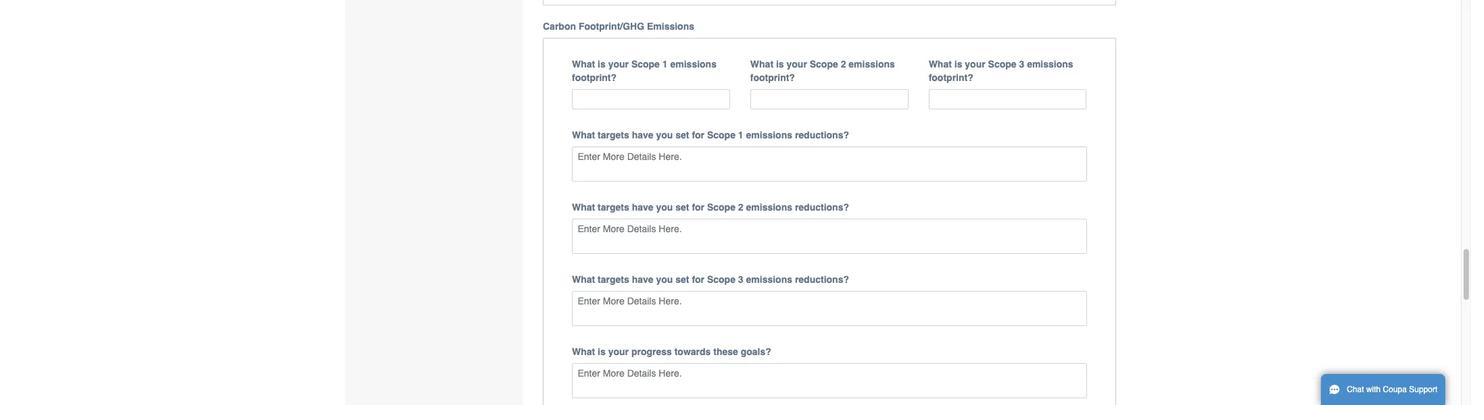 Task type: vqa. For each thing, say whether or not it's contained in the screenshot.
What targets have you set for Scope 1 emissions reductions?'s HAVE
yes



Task type: describe. For each thing, give the bounding box(es) containing it.
what is your scope 1 emissions footprint?
[[572, 59, 717, 83]]

you for 3
[[656, 275, 673, 286]]

emissions inside what is your scope 2 emissions footprint?
[[849, 59, 895, 69]]

carbon
[[543, 21, 576, 32]]

set for 1
[[676, 130, 690, 141]]

what targets have you set for scope 3 emissions reductions?
[[572, 275, 849, 286]]

emissions up "what targets have you set for scope 3 emissions reductions?" "text box"
[[746, 275, 793, 286]]

carbon footprint/ghg emissions
[[543, 21, 695, 32]]

your for what is your scope 1 emissions footprint?
[[608, 59, 629, 69]]

what targets have you set for scope 2 emissions reductions?
[[572, 202, 849, 213]]

emissions up what targets have you set for scope 1 emissions reductions? text field
[[746, 130, 793, 141]]

coupa
[[1384, 386, 1407, 395]]

what is your progress towards these goals?
[[572, 347, 772, 358]]

1 vertical spatial 3
[[738, 275, 744, 286]]

you for 2
[[656, 202, 673, 213]]

towards
[[675, 347, 711, 358]]

0 horizontal spatial 2
[[738, 202, 744, 213]]

What is your progress towards these goals? text field
[[572, 364, 1087, 399]]

chat with coupa support button
[[1322, 375, 1446, 406]]

your for what is your scope 2 emissions footprint?
[[787, 59, 807, 69]]

for for 1
[[692, 130, 705, 141]]

emissions
[[647, 21, 695, 32]]

what for what is your scope 3 emissions footprint?
[[929, 59, 952, 69]]

targets for what targets have you set for scope 3 emissions reductions?
[[598, 275, 630, 286]]

goals?
[[741, 347, 772, 358]]

emissions up the "what targets have you set for scope 2 emissions reductions?" text box
[[746, 202, 793, 213]]

set for 3
[[676, 275, 690, 286]]

for for 3
[[692, 275, 705, 286]]

what for what targets have you set for scope 3 emissions reductions?
[[572, 275, 595, 286]]

what for what is your scope 2 emissions footprint?
[[751, 59, 774, 69]]

is for what is your scope 1 emissions footprint?
[[598, 59, 606, 69]]

What targets have you set for Scope 2 emissions reductions? text field
[[572, 219, 1087, 254]]

set for 2
[[676, 202, 690, 213]]

is for what is your progress towards these goals?
[[598, 347, 606, 358]]

1 vertical spatial 1
[[738, 130, 744, 141]]

reductions? for what targets have you set for scope 2 emissions reductions?
[[795, 202, 849, 213]]

What is your Scope 2 emissions footprint? text field
[[751, 89, 909, 110]]

is for what is your scope 2 emissions footprint?
[[776, 59, 784, 69]]

1 inside 'what is your scope 1 emissions footprint?'
[[663, 59, 668, 69]]



Task type: locate. For each thing, give the bounding box(es) containing it.
emissions inside what is your scope 3 emissions footprint?
[[1027, 59, 1074, 69]]

What is your Scope 1 emissions footprint? text field
[[572, 89, 730, 110]]

2 you from the top
[[656, 202, 673, 213]]

what for what targets have you set for scope 1 emissions reductions?
[[572, 130, 595, 141]]

your for what is your progress towards these goals?
[[608, 347, 629, 358]]

1 horizontal spatial 2
[[841, 59, 846, 69]]

what inside 'what is your scope 1 emissions footprint?'
[[572, 59, 595, 69]]

scope inside what is your scope 3 emissions footprint?
[[989, 59, 1017, 69]]

your inside 'what is your scope 1 emissions footprint?'
[[608, 59, 629, 69]]

3 inside what is your scope 3 emissions footprint?
[[1020, 59, 1025, 69]]

1 vertical spatial reductions?
[[795, 202, 849, 213]]

targets
[[598, 130, 630, 141], [598, 202, 630, 213], [598, 275, 630, 286]]

footprint? down footprint/ghg
[[572, 72, 617, 83]]

you
[[656, 130, 673, 141], [656, 202, 673, 213], [656, 275, 673, 286]]

with
[[1367, 386, 1381, 395]]

what inside what is your scope 2 emissions footprint?
[[751, 59, 774, 69]]

2 vertical spatial targets
[[598, 275, 630, 286]]

for
[[692, 130, 705, 141], [692, 202, 705, 213], [692, 275, 705, 286]]

support
[[1410, 386, 1438, 395]]

reductions? for what targets have you set for scope 1 emissions reductions?
[[795, 130, 849, 141]]

targets for what targets have you set for scope 2 emissions reductions?
[[598, 202, 630, 213]]

3 reductions? from the top
[[795, 275, 849, 286]]

is
[[598, 59, 606, 69], [776, 59, 784, 69], [955, 59, 963, 69], [598, 347, 606, 358]]

your
[[608, 59, 629, 69], [787, 59, 807, 69], [965, 59, 986, 69], [608, 347, 629, 358]]

3 footprint? from the left
[[929, 72, 974, 83]]

what is your scope 3 emissions footprint?
[[929, 59, 1074, 83]]

1 for from the top
[[692, 130, 705, 141]]

set
[[676, 130, 690, 141], [676, 202, 690, 213], [676, 275, 690, 286]]

footprint?
[[572, 72, 617, 83], [751, 72, 795, 83], [929, 72, 974, 83]]

What targets have you set for Scope 3 emissions reductions? text field
[[572, 292, 1087, 327]]

1 set from the top
[[676, 130, 690, 141]]

2 vertical spatial you
[[656, 275, 673, 286]]

scope inside what is your scope 2 emissions footprint?
[[810, 59, 838, 69]]

2 vertical spatial have
[[632, 275, 654, 286]]

0 horizontal spatial footprint?
[[572, 72, 617, 83]]

what targets have you set for scope 1 emissions reductions?
[[572, 130, 849, 141]]

footprint? inside what is your scope 3 emissions footprint?
[[929, 72, 974, 83]]

1 horizontal spatial footprint?
[[751, 72, 795, 83]]

2 inside what is your scope 2 emissions footprint?
[[841, 59, 846, 69]]

have for what targets have you set for scope 2 emissions reductions?
[[632, 202, 654, 213]]

2 set from the top
[[676, 202, 690, 213]]

0 vertical spatial 1
[[663, 59, 668, 69]]

2 for from the top
[[692, 202, 705, 213]]

1 have from the top
[[632, 130, 654, 141]]

have for what targets have you set for scope 3 emissions reductions?
[[632, 275, 654, 286]]

reductions? for what targets have you set for scope 3 emissions reductions?
[[795, 275, 849, 286]]

what for what is your progress towards these goals?
[[572, 347, 595, 358]]

is down footprint/ghg
[[598, 59, 606, 69]]

1
[[663, 59, 668, 69], [738, 130, 744, 141]]

chat
[[1347, 386, 1365, 395]]

what for what targets have you set for scope 2 emissions reductions?
[[572, 202, 595, 213]]

0 vertical spatial 2
[[841, 59, 846, 69]]

footprint? inside 'what is your scope 1 emissions footprint?'
[[572, 72, 617, 83]]

is inside what is your scope 3 emissions footprint?
[[955, 59, 963, 69]]

2 targets from the top
[[598, 202, 630, 213]]

your up what is your scope 3 emissions footprint? text box
[[965, 59, 986, 69]]

3
[[1020, 59, 1025, 69], [738, 275, 744, 286]]

1 horizontal spatial 1
[[738, 130, 744, 141]]

emissions inside 'what is your scope 1 emissions footprint?'
[[671, 59, 717, 69]]

have for what targets have you set for scope 1 emissions reductions?
[[632, 130, 654, 141]]

2 horizontal spatial footprint?
[[929, 72, 974, 83]]

you for 1
[[656, 130, 673, 141]]

3 for from the top
[[692, 275, 705, 286]]

1 vertical spatial set
[[676, 202, 690, 213]]

2 vertical spatial set
[[676, 275, 690, 286]]

your down the carbon footprint/ghg emissions
[[608, 59, 629, 69]]

3 you from the top
[[656, 275, 673, 286]]

what inside what is your scope 3 emissions footprint?
[[929, 59, 952, 69]]

emissions
[[671, 59, 717, 69], [849, 59, 895, 69], [1027, 59, 1074, 69], [746, 130, 793, 141], [746, 202, 793, 213], [746, 275, 793, 286]]

emissions up what is your scope 2 emissions footprint? 'text box' at top right
[[849, 59, 895, 69]]

0 vertical spatial you
[[656, 130, 673, 141]]

3 have from the top
[[632, 275, 654, 286]]

is up what is your scope 3 emissions footprint? text box
[[955, 59, 963, 69]]

emissions down emissions
[[671, 59, 717, 69]]

footprint? inside what is your scope 2 emissions footprint?
[[751, 72, 795, 83]]

1 vertical spatial have
[[632, 202, 654, 213]]

your for what is your scope 3 emissions footprint?
[[965, 59, 986, 69]]

these
[[714, 347, 738, 358]]

What targets have you set for Scope 1 emissions reductions? text field
[[572, 147, 1087, 182]]

1 vertical spatial for
[[692, 202, 705, 213]]

2 vertical spatial for
[[692, 275, 705, 286]]

your left the progress
[[608, 347, 629, 358]]

1 targets from the top
[[598, 130, 630, 141]]

reductions? up "what targets have you set for scope 3 emissions reductions?" "text box"
[[795, 275, 849, 286]]

is left the progress
[[598, 347, 606, 358]]

scope
[[632, 59, 660, 69], [810, 59, 838, 69], [989, 59, 1017, 69], [707, 130, 736, 141], [707, 202, 736, 213], [707, 275, 736, 286]]

1 horizontal spatial 3
[[1020, 59, 1025, 69]]

1 reductions? from the top
[[795, 130, 849, 141]]

is up what is your scope 2 emissions footprint? 'text box' at top right
[[776, 59, 784, 69]]

0 horizontal spatial 1
[[663, 59, 668, 69]]

scope inside 'what is your scope 1 emissions footprint?'
[[632, 59, 660, 69]]

0 vertical spatial 3
[[1020, 59, 1025, 69]]

1 you from the top
[[656, 130, 673, 141]]

what for what is your scope 1 emissions footprint?
[[572, 59, 595, 69]]

1 vertical spatial 2
[[738, 202, 744, 213]]

0 vertical spatial set
[[676, 130, 690, 141]]

0 vertical spatial targets
[[598, 130, 630, 141]]

footprint? up what is your scope 3 emissions footprint? text box
[[929, 72, 974, 83]]

What is your Scope 3 emissions footprint? text field
[[929, 89, 1087, 110]]

have
[[632, 130, 654, 141], [632, 202, 654, 213], [632, 275, 654, 286]]

0 vertical spatial for
[[692, 130, 705, 141]]

2 footprint? from the left
[[751, 72, 795, 83]]

is inside 'what is your scope 1 emissions footprint?'
[[598, 59, 606, 69]]

1 vertical spatial you
[[656, 202, 673, 213]]

your inside what is your scope 2 emissions footprint?
[[787, 59, 807, 69]]

2
[[841, 59, 846, 69], [738, 202, 744, 213]]

emissions up what is your scope 3 emissions footprint? text box
[[1027, 59, 1074, 69]]

targets for what targets have you set for scope 1 emissions reductions?
[[598, 130, 630, 141]]

reductions? up the "what targets have you set for scope 2 emissions reductions?" text box
[[795, 202, 849, 213]]

your inside what is your scope 3 emissions footprint?
[[965, 59, 986, 69]]

chat with coupa support
[[1347, 386, 1438, 395]]

3 targets from the top
[[598, 275, 630, 286]]

0 horizontal spatial 3
[[738, 275, 744, 286]]

2 reductions? from the top
[[795, 202, 849, 213]]

1 vertical spatial targets
[[598, 202, 630, 213]]

reductions? up what targets have you set for scope 1 emissions reductions? text field
[[795, 130, 849, 141]]

0 vertical spatial have
[[632, 130, 654, 141]]

2 have from the top
[[632, 202, 654, 213]]

1 footprint? from the left
[[572, 72, 617, 83]]

footprint? for what is your scope 3 emissions footprint?
[[929, 72, 974, 83]]

your up what is your scope 2 emissions footprint? 'text box' at top right
[[787, 59, 807, 69]]

progress
[[632, 347, 672, 358]]

0 vertical spatial reductions?
[[795, 130, 849, 141]]

reductions?
[[795, 130, 849, 141], [795, 202, 849, 213], [795, 275, 849, 286]]

is inside what is your scope 2 emissions footprint?
[[776, 59, 784, 69]]

3 set from the top
[[676, 275, 690, 286]]

footprint? up what is your scope 2 emissions footprint? 'text box' at top right
[[751, 72, 795, 83]]

for for 2
[[692, 202, 705, 213]]

footprint/ghg
[[579, 21, 645, 32]]

what is your scope 2 emissions footprint?
[[751, 59, 895, 83]]

footprint? for what is your scope 2 emissions footprint?
[[751, 72, 795, 83]]

is for what is your scope 3 emissions footprint?
[[955, 59, 963, 69]]

what
[[572, 59, 595, 69], [751, 59, 774, 69], [929, 59, 952, 69], [572, 130, 595, 141], [572, 202, 595, 213], [572, 275, 595, 286], [572, 347, 595, 358]]

footprint? for what is your scope 1 emissions footprint?
[[572, 72, 617, 83]]

2 vertical spatial reductions?
[[795, 275, 849, 286]]



